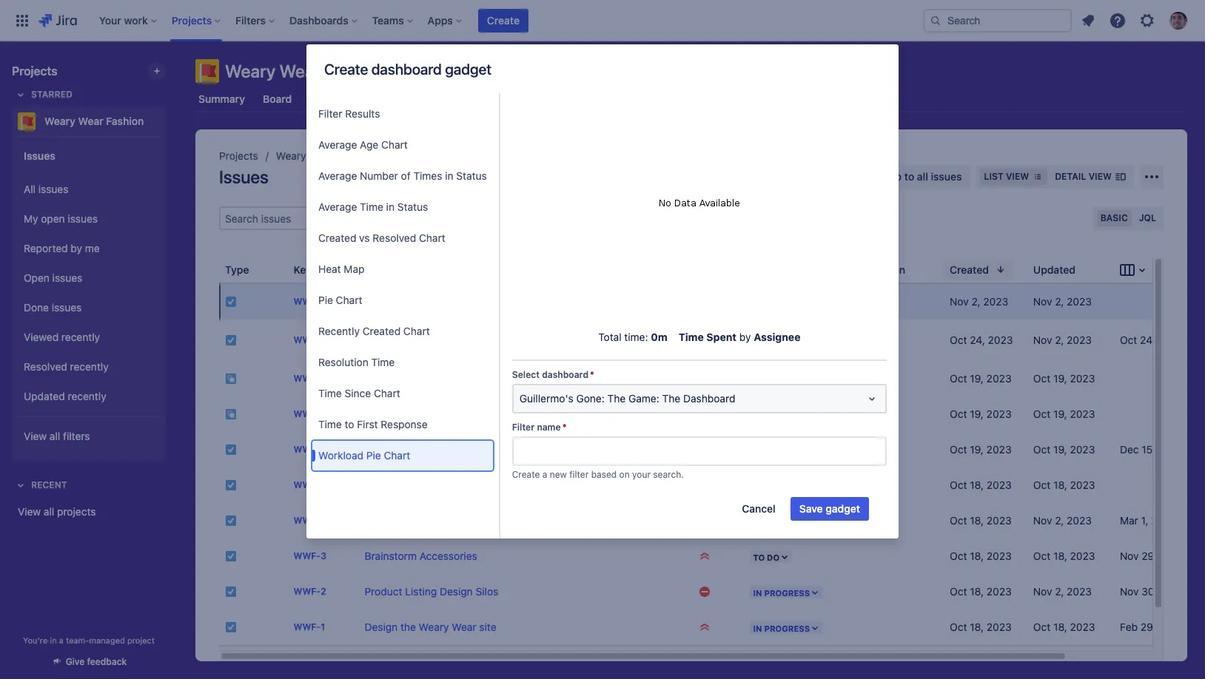 Task type: locate. For each thing, give the bounding box(es) containing it.
pie down time to first response
[[366, 449, 381, 462]]

1 horizontal spatial oct 24, 2023
[[1120, 334, 1183, 346]]

time up 7
[[318, 418, 342, 431]]

2 highest image from the top
[[699, 551, 711, 563]]

1 vertical spatial highest image
[[699, 551, 711, 563]]

make a business proposal to the wholesale distributor link
[[365, 295, 621, 308]]

issues right 'go'
[[931, 170, 962, 183]]

view left the filters
[[24, 430, 47, 442]]

1 vertical spatial recently
[[70, 360, 109, 373]]

product for product listing design silos
[[365, 586, 402, 598]]

summary left "board"
[[198, 93, 245, 105]]

1 horizontal spatial new
[[550, 469, 567, 480]]

row containing bottoms apparel brainstorm
[[219, 361, 1205, 397]]

feedback
[[87, 657, 127, 668]]

to left go
[[498, 326, 508, 339]]

recently down viewed recently link
[[70, 360, 109, 373]]

0 horizontal spatial gadget
[[445, 61, 492, 78]]

4 wwf- from the top
[[293, 409, 321, 420]]

a left filter in the bottom left of the page
[[542, 469, 547, 480]]

chart down 'time to first response' button on the left bottom
[[384, 449, 410, 462]]

issues right all
[[38, 183, 68, 195]]

the right the gone: at the bottom of the page
[[607, 392, 626, 405]]

row containing oct 18, 2023
[[219, 503, 1205, 539]]

0 horizontal spatial weary wear fashion link
[[12, 107, 160, 136]]

status
[[456, 170, 487, 182], [397, 201, 428, 213]]

filter results
[[318, 107, 380, 120]]

highest image
[[699, 373, 711, 385], [699, 551, 711, 563], [699, 622, 711, 634]]

wwf- up wwf-9 link
[[293, 373, 321, 385]]

created inside "button"
[[950, 263, 989, 276]]

view inside "link"
[[24, 430, 47, 442]]

issues up viewed recently
[[52, 301, 82, 314]]

created
[[318, 232, 356, 244], [950, 263, 989, 276], [363, 325, 401, 338]]

dashboard up guillermo's
[[542, 369, 589, 381]]

a
[[393, 295, 399, 308], [399, 326, 405, 339], [542, 469, 547, 480], [59, 636, 64, 646]]

2 vertical spatial created
[[363, 325, 401, 338]]

8 wwf- from the top
[[293, 551, 321, 562]]

0 horizontal spatial resolved
[[24, 360, 67, 373]]

create for create a new athleisure top to go along with the turtleneck pillow sweater
[[365, 326, 396, 339]]

1 vertical spatial summary
[[365, 263, 411, 276]]

0 horizontal spatial view
[[1006, 171, 1029, 182]]

1 vertical spatial all
[[50, 430, 60, 442]]

updated for updated recently
[[24, 390, 65, 402]]

brainstorm down top in the top left of the page
[[447, 372, 499, 385]]

1 vertical spatial the
[[577, 326, 593, 339]]

resolution inside issues element
[[854, 263, 905, 276]]

list for list
[[310, 93, 327, 105]]

0 vertical spatial resolution
[[854, 263, 905, 276]]

view right detail
[[1089, 171, 1112, 182]]

dec 15, 2023
[[1120, 443, 1183, 456]]

new
[[408, 326, 427, 339], [550, 469, 567, 480]]

0 horizontal spatial 24,
[[970, 334, 985, 346]]

issues up all issues
[[24, 149, 55, 162]]

issues down reported by me
[[52, 271, 82, 284]]

the right game:
[[662, 392, 680, 405]]

chart right 12
[[336, 294, 362, 306]]

2024 right 1,
[[1151, 514, 1177, 527]]

me
[[85, 242, 100, 254]]

0 horizontal spatial *
[[562, 422, 567, 433]]

1 vertical spatial issues
[[219, 167, 268, 187]]

0 vertical spatial by
[[71, 242, 82, 254]]

0 horizontal spatial list
[[310, 93, 327, 105]]

oct 24, 2023 down due date button on the top right
[[1120, 334, 1183, 346]]

updated inside button
[[1033, 263, 1076, 276]]

your
[[632, 469, 651, 480]]

wwf- down wwf-7
[[293, 480, 321, 491]]

filter for filter name *
[[512, 422, 535, 433]]

1 horizontal spatial status
[[456, 170, 487, 182]]

chart
[[381, 138, 408, 151], [419, 232, 445, 244], [336, 294, 362, 306], [403, 325, 430, 338], [374, 387, 400, 400], [384, 449, 410, 462]]

1 row from the top
[[219, 284, 1205, 320]]

top apparel brainstorm link
[[365, 408, 477, 420]]

a right the make
[[393, 295, 399, 308]]

gadget
[[445, 61, 492, 78], [826, 503, 860, 515]]

11
[[321, 335, 329, 346]]

time down 10
[[318, 387, 342, 400]]

wwf- for product brainstorm
[[293, 444, 321, 456]]

3 highest image from the top
[[699, 622, 711, 634]]

all for filters
[[50, 430, 60, 442]]

task image
[[225, 444, 237, 456], [225, 515, 237, 527], [225, 586, 237, 598]]

5 row from the top
[[219, 432, 1205, 468]]

1 vertical spatial task image
[[225, 515, 237, 527]]

top apparel brainstorm
[[365, 408, 477, 420]]

highest image for brainstorm accessories
[[699, 551, 711, 563]]

created button
[[944, 259, 1013, 280]]

issues down projects "link"
[[219, 167, 268, 187]]

weary wear fashion up list link at the left top of the page
[[225, 61, 386, 81]]

1 vertical spatial resolved
[[24, 360, 67, 373]]

cancel button
[[733, 497, 785, 521]]

in right 'times' in the top left of the page
[[445, 170, 453, 182]]

additions
[[461, 479, 506, 492]]

bottoms
[[365, 372, 405, 385]]

24,
[[970, 334, 985, 346], [1140, 334, 1155, 346]]

done issues
[[24, 301, 82, 314]]

wwf-11 link
[[293, 335, 329, 346]]

29,
[[1142, 550, 1157, 563], [1141, 621, 1156, 634]]

athleisure
[[430, 326, 477, 339]]

1 vertical spatial status
[[397, 201, 428, 213]]

2 the from the left
[[662, 392, 680, 405]]

brainstorm up 'listing'
[[365, 550, 417, 563]]

1 vertical spatial dashboard
[[542, 369, 589, 381]]

0 horizontal spatial oct 24, 2023
[[950, 334, 1013, 346]]

save gadget button
[[790, 497, 869, 521]]

date
[[1142, 263, 1164, 276]]

3 row from the top
[[219, 361, 1205, 397]]

view down collapse recent projects image
[[18, 506, 41, 518]]

by left me
[[71, 242, 82, 254]]

collapse recent projects image
[[12, 477, 30, 495]]

0 horizontal spatial summary
[[198, 93, 245, 105]]

average number of times in status
[[318, 170, 487, 182]]

24, down created "button" at top right
[[970, 334, 985, 346]]

summary inside 'button'
[[365, 263, 411, 276]]

1 24, from the left
[[970, 334, 985, 346]]

row containing top apparel brainstorm
[[219, 397, 1205, 432]]

1 vertical spatial filter
[[512, 422, 535, 433]]

a left team-
[[59, 636, 64, 646]]

apparel for bottoms
[[408, 372, 444, 385]]

Search issues text field
[[221, 208, 336, 229]]

new left filter in the bottom left of the page
[[550, 469, 567, 480]]

brainstorm accessories link
[[365, 550, 477, 563]]

1 group from the top
[[18, 136, 160, 460]]

wwf-9
[[293, 409, 327, 420]]

average inside 'button'
[[318, 170, 357, 182]]

projects down summary link
[[219, 150, 258, 162]]

view for view all projects
[[18, 506, 41, 518]]

wwf- up wwf-6 link
[[293, 444, 321, 456]]

29, up 30,
[[1142, 550, 1157, 563]]

0 vertical spatial updated
[[1033, 263, 1076, 276]]

recently created chart
[[318, 325, 430, 338]]

wwf- for brainstorm accessories
[[293, 551, 321, 562]]

0 vertical spatial 29,
[[1142, 550, 1157, 563]]

new inside the create a new athleisure top to go along with the turtleneck pillow sweater
[[408, 326, 427, 339]]

recently inside resolved recently link
[[70, 360, 109, 373]]

2 vertical spatial the
[[400, 621, 416, 634]]

0 horizontal spatial the
[[607, 392, 626, 405]]

resolved down the viewed
[[24, 360, 67, 373]]

1 average from the top
[[318, 138, 357, 151]]

wwf- for weary wear palette additions
[[293, 480, 321, 491]]

the
[[607, 392, 626, 405], [662, 392, 680, 405]]

gadget right "save"
[[826, 503, 860, 515]]

workload pie chart
[[318, 449, 410, 462]]

issues for all issues
[[38, 183, 68, 195]]

1 horizontal spatial the
[[503, 295, 519, 308]]

wwf- for design the weary wear site
[[293, 622, 321, 633]]

wwf- down key button
[[293, 296, 321, 308]]

all down recent at the left bottom of the page
[[44, 506, 54, 518]]

1 horizontal spatial updated
[[1033, 263, 1076, 276]]

filter name *
[[512, 422, 567, 433]]

1 highest image from the top
[[699, 373, 711, 385]]

task image for product listing design silos
[[225, 586, 237, 598]]

all left the filters
[[50, 430, 60, 442]]

0 horizontal spatial new
[[408, 326, 427, 339]]

the inside the create a new athleisure top to go along with the turtleneck pillow sweater
[[577, 326, 593, 339]]

0 vertical spatial recently
[[61, 331, 100, 343]]

filter left results
[[318, 107, 342, 120]]

recently for viewed recently
[[61, 331, 100, 343]]

to right proposal in the left of the page
[[491, 295, 500, 308]]

0 horizontal spatial created
[[318, 232, 356, 244]]

row containing product brainstorm
[[219, 432, 1205, 468]]

1 wwf- from the top
[[293, 296, 321, 308]]

0 vertical spatial projects
[[12, 64, 57, 78]]

9 row from the top
[[219, 574, 1205, 610]]

resolved right vs
[[373, 232, 416, 244]]

recently down resolved recently link
[[68, 390, 106, 402]]

row containing product listing design silos
[[219, 574, 1205, 610]]

my open issues
[[24, 212, 98, 225]]

time since chart
[[318, 387, 400, 400]]

a for create a new athleisure top to go along with the turtleneck pillow sweater
[[399, 326, 405, 339]]

4 row from the top
[[219, 397, 1205, 432]]

average for average number of times in status
[[318, 170, 357, 182]]

pie down heat
[[318, 294, 333, 306]]

list up filter results
[[310, 93, 327, 105]]

0 vertical spatial all
[[917, 170, 928, 183]]

0 vertical spatial in
[[445, 170, 453, 182]]

average left age
[[318, 138, 357, 151]]

chart for average age chart
[[381, 138, 408, 151]]

average down average age chart
[[318, 170, 357, 182]]

summary button
[[359, 259, 435, 280]]

sorted in descending order image
[[995, 264, 1007, 275]]

Search field
[[924, 9, 1072, 32]]

weary right projects "link"
[[276, 150, 306, 162]]

2 horizontal spatial created
[[950, 263, 989, 276]]

1 horizontal spatial resolution
[[854, 263, 905, 276]]

1 vertical spatial *
[[562, 422, 567, 433]]

give feedback
[[66, 657, 127, 668]]

wwf- down wwf-12
[[293, 335, 321, 346]]

mar
[[1120, 514, 1138, 527]]

average for average time in status
[[318, 201, 357, 213]]

0 vertical spatial task image
[[225, 444, 237, 456]]

issues inside group
[[24, 149, 55, 162]]

wwf-5 link
[[293, 516, 326, 527]]

1 horizontal spatial summary
[[365, 263, 411, 276]]

wwf- down 'wwf-2' on the bottom left
[[293, 622, 321, 633]]

dashboard up filter results button
[[371, 61, 442, 78]]

0 vertical spatial filter
[[318, 107, 342, 120]]

2 wwf- from the top
[[293, 335, 321, 346]]

palette
[[425, 479, 458, 492]]

recently down done issues link
[[61, 331, 100, 343]]

0 vertical spatial highest image
[[699, 373, 711, 385]]

product brainstorm link
[[365, 443, 457, 456]]

0 vertical spatial design
[[440, 586, 473, 598]]

4 task image from the top
[[225, 551, 237, 563]]

0 vertical spatial gadget
[[445, 61, 492, 78]]

created up sweater
[[363, 325, 401, 338]]

2 oct 24, 2023 from the left
[[1120, 334, 1183, 346]]

updated inside group
[[24, 390, 65, 402]]

10 wwf- from the top
[[293, 622, 321, 633]]

wwf- for make a business proposal to the wholesale distributor
[[293, 296, 321, 308]]

row containing make a business proposal to the wholesale distributor
[[219, 284, 1205, 320]]

0 vertical spatial list
[[310, 93, 327, 105]]

filters
[[63, 430, 90, 442]]

in right you're
[[50, 636, 57, 646]]

0 vertical spatial issues
[[24, 149, 55, 162]]

2 task image from the top
[[225, 515, 237, 527]]

issues down the "all issues" link
[[68, 212, 98, 225]]

search image
[[930, 14, 942, 26]]

* right the name
[[562, 422, 567, 433]]

updated button
[[1027, 259, 1099, 280]]

undefined generated chart image image
[[531, 93, 868, 318]]

reported by me link
[[18, 234, 160, 264]]

0 horizontal spatial pie
[[318, 294, 333, 306]]

row containing brainstorm accessories
[[219, 539, 1205, 574]]

my
[[24, 212, 38, 225]]

0 vertical spatial weary wear fashion
[[225, 61, 386, 81]]

recently inside viewed recently link
[[61, 331, 100, 343]]

2 vertical spatial in
[[50, 636, 57, 646]]

filter
[[569, 469, 589, 480]]

10 row from the top
[[219, 610, 1205, 646]]

wwf-2 link
[[293, 587, 326, 598]]

2 product from the top
[[365, 586, 402, 598]]

resolution for resolution time
[[318, 356, 368, 369]]

team-
[[66, 636, 89, 646]]

0 horizontal spatial by
[[71, 242, 82, 254]]

1 vertical spatial product
[[365, 586, 402, 598]]

7 wwf- from the top
[[293, 516, 321, 527]]

issues
[[24, 149, 55, 162], [219, 167, 268, 187]]

task image for weary
[[225, 480, 237, 492]]

time up vs
[[360, 201, 383, 213]]

chart inside button
[[336, 294, 362, 306]]

29, right 'feb' on the bottom
[[1141, 621, 1156, 634]]

0 vertical spatial fashion
[[324, 61, 386, 81]]

list view
[[984, 171, 1029, 182]]

oct 24, 2023
[[950, 334, 1013, 346], [1120, 334, 1183, 346]]

0 vertical spatial created
[[318, 232, 356, 244]]

product left 'listing'
[[365, 586, 402, 598]]

1 vertical spatial view
[[18, 506, 41, 518]]

29, for feb
[[1141, 621, 1156, 634]]

1 the from the left
[[607, 392, 626, 405]]

3 task image from the top
[[225, 586, 237, 598]]

projects up collapse starred projects icon
[[12, 64, 57, 78]]

3 wwf- from the top
[[293, 373, 321, 385]]

0 horizontal spatial filter
[[318, 107, 342, 120]]

weary wear fashion down starred
[[44, 115, 144, 127]]

2 view from the left
[[1089, 171, 1112, 182]]

0 horizontal spatial in
[[50, 636, 57, 646]]

bottoms apparel brainstorm
[[365, 372, 499, 385]]

1 task image from the top
[[225, 444, 237, 456]]

chart down average time in status button
[[419, 232, 445, 244]]

number
[[360, 170, 398, 182]]

0 horizontal spatial issues
[[24, 149, 55, 162]]

0 horizontal spatial updated
[[24, 390, 65, 402]]

group containing all issues
[[18, 170, 160, 416]]

row
[[219, 284, 1205, 320], [219, 320, 1205, 361], [219, 361, 1205, 397], [219, 397, 1205, 432], [219, 432, 1205, 468], [219, 468, 1205, 503], [219, 503, 1205, 539], [219, 539, 1205, 574], [219, 574, 1205, 610], [219, 610, 1205, 646]]

0 vertical spatial 2024
[[1151, 514, 1177, 527]]

create for create a new filter based on your search.
[[512, 469, 540, 480]]

go
[[511, 326, 523, 339]]

2024 down nov 30, 2023
[[1159, 621, 1184, 634]]

wwf- for create a new athleisure top to go along with the turtleneck pillow sweater
[[293, 335, 321, 346]]

1 product from the top
[[365, 443, 402, 456]]

all right 'go'
[[917, 170, 928, 183]]

time since chart button
[[312, 379, 493, 409]]

starred
[[31, 89, 72, 100]]

summary link
[[195, 86, 248, 113]]

created left vs
[[318, 232, 356, 244]]

0 vertical spatial average
[[318, 138, 357, 151]]

3 task image from the top
[[225, 480, 237, 492]]

average time in status button
[[312, 192, 493, 222]]

weary down starred
[[44, 115, 75, 127]]

highest image down "medium high" icon
[[699, 622, 711, 634]]

search.
[[653, 469, 684, 480]]

oct 19, 2023
[[950, 372, 1012, 385], [1033, 372, 1095, 385], [950, 408, 1012, 420], [1033, 408, 1095, 420], [950, 443, 1012, 456], [1033, 443, 1095, 456]]

1 horizontal spatial view
[[1089, 171, 1112, 182]]

create inside the create a new athleisure top to go along with the turtleneck pillow sweater
[[365, 326, 396, 339]]

status right 'times' in the top left of the page
[[456, 170, 487, 182]]

to inside the create a new athleisure top to go along with the turtleneck pillow sweater
[[498, 326, 508, 339]]

None field
[[514, 438, 885, 465]]

new for athleisure
[[408, 326, 427, 339]]

task image
[[225, 296, 237, 308], [225, 335, 237, 346], [225, 480, 237, 492], [225, 551, 237, 563], [225, 622, 237, 634]]

a for create a new filter based on your search.
[[542, 469, 547, 480]]

29, for nov
[[1142, 550, 1157, 563]]

time
[[360, 201, 383, 213], [679, 331, 704, 343], [371, 356, 395, 369], [318, 387, 342, 400], [318, 418, 342, 431]]

filter inside button
[[318, 107, 342, 120]]

6 row from the top
[[219, 468, 1205, 503]]

2 horizontal spatial the
[[577, 326, 593, 339]]

1 vertical spatial pie
[[366, 449, 381, 462]]

in inside average time in status button
[[386, 201, 395, 213]]

status down of
[[397, 201, 428, 213]]

task image for make
[[225, 296, 237, 308]]

* for filter name *
[[562, 422, 567, 433]]

weary wear fashion
[[225, 61, 386, 81], [44, 115, 144, 127], [276, 150, 373, 162]]

6 wwf- from the top
[[293, 480, 321, 491]]

1 vertical spatial updated
[[24, 390, 65, 402]]

issues for done issues
[[52, 301, 82, 314]]

by
[[71, 242, 82, 254], [739, 331, 751, 343]]

1 view from the left
[[1006, 171, 1029, 182]]

a inside the create a new athleisure top to go along with the turtleneck pillow sweater
[[399, 326, 405, 339]]

9 wwf- from the top
[[293, 587, 321, 598]]

filter for filter results
[[318, 107, 342, 120]]

task image for create
[[225, 335, 237, 346]]

created left sorted in descending order icon
[[950, 263, 989, 276]]

0 horizontal spatial design
[[365, 621, 398, 634]]

all inside "link"
[[50, 430, 60, 442]]

2 task image from the top
[[225, 335, 237, 346]]

recently for resolved recently
[[70, 360, 109, 373]]

1 vertical spatial projects
[[219, 150, 258, 162]]

1 horizontal spatial *
[[590, 369, 594, 381]]

1 horizontal spatial 24,
[[1140, 334, 1155, 346]]

spent
[[706, 331, 737, 343]]

product for product brainstorm
[[365, 443, 402, 456]]

jira image
[[38, 11, 77, 29], [38, 11, 77, 29]]

2024
[[1151, 514, 1177, 527], [1159, 621, 1184, 634]]

* for select dashboard *
[[590, 369, 594, 381]]

pillow
[[649, 326, 677, 339]]

in up created vs resolved chart
[[386, 201, 395, 213]]

1 task image from the top
[[225, 296, 237, 308]]

2 group from the top
[[18, 170, 160, 416]]

3 average from the top
[[318, 201, 357, 213]]

due date
[[1120, 263, 1164, 276]]

sub task image
[[225, 373, 237, 385]]

chart right age
[[381, 138, 408, 151]]

type button
[[219, 259, 273, 280]]

summary down created vs resolved chart
[[365, 263, 411, 276]]

fashion
[[324, 61, 386, 81], [106, 115, 144, 127], [336, 150, 373, 162]]

* up the gone: at the bottom of the page
[[590, 369, 594, 381]]

chart for workload pie chart
[[384, 449, 410, 462]]

2 vertical spatial all
[[44, 506, 54, 518]]

5 task image from the top
[[225, 622, 237, 634]]

a up sweater
[[399, 326, 405, 339]]

weary wear fashion down filter results
[[276, 150, 373, 162]]

wwf- up 'wwf-3'
[[293, 516, 321, 527]]

gadget up forms
[[445, 61, 492, 78]]

chart for time since chart
[[374, 387, 400, 400]]

row containing create a new athleisure top to go along with the turtleneck pillow sweater
[[219, 320, 1205, 361]]

1 horizontal spatial filter
[[512, 422, 535, 433]]

filter left the name
[[512, 422, 535, 433]]

issues for open issues
[[52, 271, 82, 284]]

8 row from the top
[[219, 539, 1205, 574]]

1 horizontal spatial gadget
[[826, 503, 860, 515]]

wear down workload pie chart button
[[398, 479, 422, 492]]

product down time to first response
[[365, 443, 402, 456]]

1 vertical spatial resolution
[[318, 356, 368, 369]]

group
[[18, 136, 160, 460], [18, 170, 160, 416]]

updated down resolved recently
[[24, 390, 65, 402]]

0 horizontal spatial projects
[[12, 64, 57, 78]]

0 vertical spatial weary wear fashion link
[[12, 107, 160, 136]]

0 vertical spatial new
[[408, 326, 427, 339]]

0 vertical spatial pie
[[318, 294, 333, 306]]

0 horizontal spatial resolution
[[318, 356, 368, 369]]

1 horizontal spatial pie
[[366, 449, 381, 462]]

1 horizontal spatial created
[[363, 325, 401, 338]]

design left silos
[[440, 586, 473, 598]]

times
[[413, 170, 442, 182]]

0 horizontal spatial dashboard
[[371, 61, 442, 78]]

wwf-9 link
[[293, 409, 327, 420]]

1 horizontal spatial resolved
[[373, 232, 416, 244]]

weary wear fashion link down filter results
[[276, 147, 373, 165]]

7 row from the top
[[219, 503, 1205, 539]]

0 vertical spatial dashboard
[[371, 61, 442, 78]]

the up go
[[503, 295, 519, 308]]

medium high image
[[699, 586, 711, 598]]

1 vertical spatial apparel
[[385, 408, 422, 420]]

2 vertical spatial highest image
[[699, 622, 711, 634]]

highest image up dashboard
[[699, 373, 711, 385]]

5 wwf- from the top
[[293, 444, 321, 456]]

tab list
[[187, 86, 1196, 113]]

view for detail view
[[1089, 171, 1112, 182]]

1 vertical spatial list
[[984, 171, 1004, 182]]

create inside button
[[487, 14, 520, 26]]

board
[[263, 93, 292, 105]]

updated for updated
[[1033, 263, 1076, 276]]

average number of times in status button
[[312, 161, 493, 191]]

wholesale
[[521, 295, 569, 308]]

the down 'listing'
[[400, 621, 416, 634]]

recently inside updated recently link
[[68, 390, 106, 402]]

1 horizontal spatial issues
[[219, 167, 268, 187]]

list for list view
[[984, 171, 1004, 182]]

2 average from the top
[[318, 170, 357, 182]]

wwf- up wwf-7 link
[[293, 409, 321, 420]]

new down business
[[408, 326, 427, 339]]

resolved inside button
[[373, 232, 416, 244]]

created for created vs resolved chart
[[318, 232, 356, 244]]

on
[[619, 469, 630, 480]]

1 vertical spatial weary wear fashion link
[[276, 147, 373, 165]]

silos
[[476, 586, 498, 598]]

1,
[[1141, 514, 1149, 527]]

2 row from the top
[[219, 320, 1205, 361]]

nov
[[950, 295, 969, 308], [1033, 295, 1052, 308], [1033, 334, 1052, 346], [1033, 514, 1052, 527], [1120, 550, 1139, 563], [1033, 586, 1052, 598], [1120, 586, 1139, 598]]

highest image up "medium high" icon
[[699, 551, 711, 563]]

primary element
[[9, 0, 924, 41]]

0 vertical spatial status
[[456, 170, 487, 182]]



Task type: vqa. For each thing, say whether or not it's contained in the screenshot.
'Average Age Chart'
yes



Task type: describe. For each thing, give the bounding box(es) containing it.
time down sweater
[[371, 356, 395, 369]]

1 vertical spatial design
[[365, 621, 398, 634]]

projects link
[[219, 147, 258, 165]]

resolved inside group
[[24, 360, 67, 373]]

task image for brainstorm
[[225, 551, 237, 563]]

status inside "average number of times in status" 'button'
[[456, 170, 487, 182]]

dashboard for *
[[542, 369, 589, 381]]

1 vertical spatial weary wear fashion
[[44, 115, 144, 127]]

make
[[365, 295, 390, 308]]

view all projects link
[[12, 499, 166, 526]]

weary down workload pie chart
[[365, 479, 395, 492]]

wwf-6
[[293, 480, 327, 491]]

board link
[[260, 86, 295, 113]]

viewed recently link
[[18, 323, 160, 352]]

detail
[[1055, 171, 1086, 182]]

a for make a business proposal to the wholesale distributor
[[393, 295, 399, 308]]

heat
[[318, 263, 341, 275]]

highest image for design the weary wear site
[[699, 622, 711, 634]]

guillermo's
[[520, 392, 573, 405]]

1 horizontal spatial design
[[440, 586, 473, 598]]

status inside average time in status button
[[397, 201, 428, 213]]

wwf-1 link
[[293, 622, 325, 633]]

wwf-12 link
[[293, 296, 331, 308]]

1 vertical spatial fashion
[[106, 115, 144, 127]]

weary wear palette additions link
[[365, 479, 506, 492]]

wwf- for product listing design silos
[[293, 587, 321, 598]]

2 vertical spatial weary wear fashion
[[276, 150, 373, 162]]

my open issues link
[[18, 204, 160, 234]]

total time: 0m
[[598, 331, 667, 343]]

wwf-11
[[293, 335, 329, 346]]

gadget inside button
[[826, 503, 860, 515]]

wear up the "all issues" link
[[78, 115, 103, 127]]

open
[[41, 212, 65, 225]]

recently for updated recently
[[68, 390, 106, 402]]

pie inside button
[[366, 449, 381, 462]]

recently
[[318, 325, 360, 338]]

2024 for mar 1, 2024
[[1151, 514, 1177, 527]]

summary for 'summary' 'button' at top
[[365, 263, 411, 276]]

go
[[888, 170, 902, 183]]

medium image
[[699, 409, 711, 420]]

in inside "average number of times in status" 'button'
[[445, 170, 453, 182]]

recently created chart button
[[312, 317, 493, 346]]

pie chart
[[318, 294, 362, 306]]

time for time spent by assignee
[[679, 331, 704, 343]]

map
[[344, 263, 365, 275]]

2024 for feb 29, 2024
[[1159, 621, 1184, 634]]

all issues link
[[18, 175, 160, 204]]

key button
[[288, 259, 335, 280]]

wwf- for top apparel brainstorm
[[293, 409, 321, 420]]

task image for product brainstorm
[[225, 444, 237, 456]]

cancel
[[742, 503, 776, 515]]

wwf-10 link
[[293, 373, 331, 385]]

time spent by assignee
[[679, 331, 801, 343]]

all issues
[[24, 183, 68, 195]]

task image for design
[[225, 622, 237, 634]]

apparel for top
[[385, 408, 422, 420]]

0 horizontal spatial the
[[400, 621, 416, 634]]

1 horizontal spatial projects
[[219, 150, 258, 162]]

time to first response
[[318, 418, 428, 431]]

product listing design silos link
[[365, 586, 498, 598]]

response
[[381, 418, 428, 431]]

1 horizontal spatial by
[[739, 331, 751, 343]]

view for view all filters
[[24, 430, 47, 442]]

forms link
[[463, 86, 500, 113]]

resolution button
[[848, 259, 929, 280]]

chart for recently created chart
[[403, 325, 430, 338]]

create a new athleisure top to go along with the turtleneck pillow sweater link
[[365, 326, 677, 354]]

create banner
[[0, 0, 1205, 41]]

1 horizontal spatial weary wear fashion link
[[276, 147, 373, 165]]

by inside group
[[71, 242, 82, 254]]

detail view
[[1055, 171, 1112, 182]]

dashboard
[[683, 392, 735, 405]]

forms
[[466, 93, 497, 105]]

resolution for resolution
[[854, 263, 905, 276]]

create dashboard gadget
[[324, 61, 492, 78]]

design the weary wear site
[[365, 621, 496, 634]]

wwf-2
[[293, 587, 326, 598]]

resolution time
[[318, 356, 395, 369]]

medium image
[[699, 335, 711, 346]]

10
[[321, 373, 331, 385]]

time for time to first response
[[318, 418, 342, 431]]

wwf-7
[[293, 444, 326, 456]]

resolution time button
[[312, 348, 493, 378]]

save gadget
[[799, 503, 860, 515]]

row containing design the weary wear site
[[219, 610, 1205, 646]]

7
[[321, 444, 326, 456]]

assignee
[[754, 331, 801, 343]]

mar 1, 2024
[[1120, 514, 1177, 527]]

summary for summary link
[[198, 93, 245, 105]]

wear left age
[[309, 150, 334, 162]]

tab list containing summary
[[187, 86, 1196, 113]]

group containing issues
[[18, 136, 160, 460]]

sub task image
[[225, 409, 237, 420]]

nov 30, 2023
[[1120, 586, 1185, 598]]

workload pie chart button
[[312, 441, 493, 471]]

feb
[[1120, 621, 1138, 634]]

jql
[[1139, 212, 1156, 224]]

brainstorm up weary wear palette additions
[[405, 443, 457, 456]]

done issues link
[[18, 293, 160, 323]]

dashboard for gadget
[[371, 61, 442, 78]]

1 oct 24, 2023 from the left
[[950, 334, 1013, 346]]

row containing weary wear palette additions
[[219, 468, 1205, 503]]

product brainstorm
[[365, 443, 457, 456]]

select dashboard *
[[512, 369, 594, 381]]

new for filter
[[550, 469, 567, 480]]

wwf-5
[[293, 516, 326, 527]]

time for time since chart
[[318, 387, 342, 400]]

distributor
[[572, 295, 621, 308]]

wwf-7 link
[[293, 444, 326, 456]]

weary down product listing design silos
[[419, 621, 449, 634]]

created for created
[[950, 263, 989, 276]]

collapse starred projects image
[[12, 86, 30, 104]]

viewed
[[24, 331, 59, 343]]

list link
[[307, 86, 330, 113]]

to inside button
[[345, 418, 354, 431]]

0m
[[651, 331, 667, 343]]

wear left site
[[452, 621, 476, 634]]

all for projects
[[44, 506, 54, 518]]

issues element
[[219, 257, 1205, 646]]

average for average age chart
[[318, 138, 357, 151]]

2 vertical spatial fashion
[[336, 150, 373, 162]]

15,
[[1142, 443, 1155, 456]]

wear up list link at the left top of the page
[[279, 61, 320, 81]]

top
[[480, 326, 495, 339]]

accessories
[[420, 550, 477, 563]]

done
[[24, 301, 49, 314]]

2
[[321, 587, 326, 598]]

pie inside button
[[318, 294, 333, 306]]

dec
[[1120, 443, 1139, 456]]

due date button
[[1114, 259, 1188, 280]]

turtleneck
[[596, 326, 646, 339]]

create for create
[[487, 14, 520, 26]]

0 vertical spatial the
[[503, 295, 519, 308]]

sweater
[[365, 341, 403, 354]]

business
[[401, 295, 444, 308]]

to right 'go'
[[905, 170, 914, 183]]

2 24, from the left
[[1140, 334, 1155, 346]]

pie chart button
[[312, 286, 493, 315]]

brainstorm down bottoms apparel brainstorm
[[425, 408, 477, 420]]

weary up "board"
[[225, 61, 276, 81]]

heat map
[[318, 263, 365, 275]]

open
[[24, 271, 50, 284]]

1
[[321, 622, 325, 633]]

create for create dashboard gadget
[[324, 61, 368, 78]]

resolved recently
[[24, 360, 109, 373]]

view for list view
[[1006, 171, 1029, 182]]

open image
[[863, 390, 881, 408]]

select
[[512, 369, 540, 381]]



